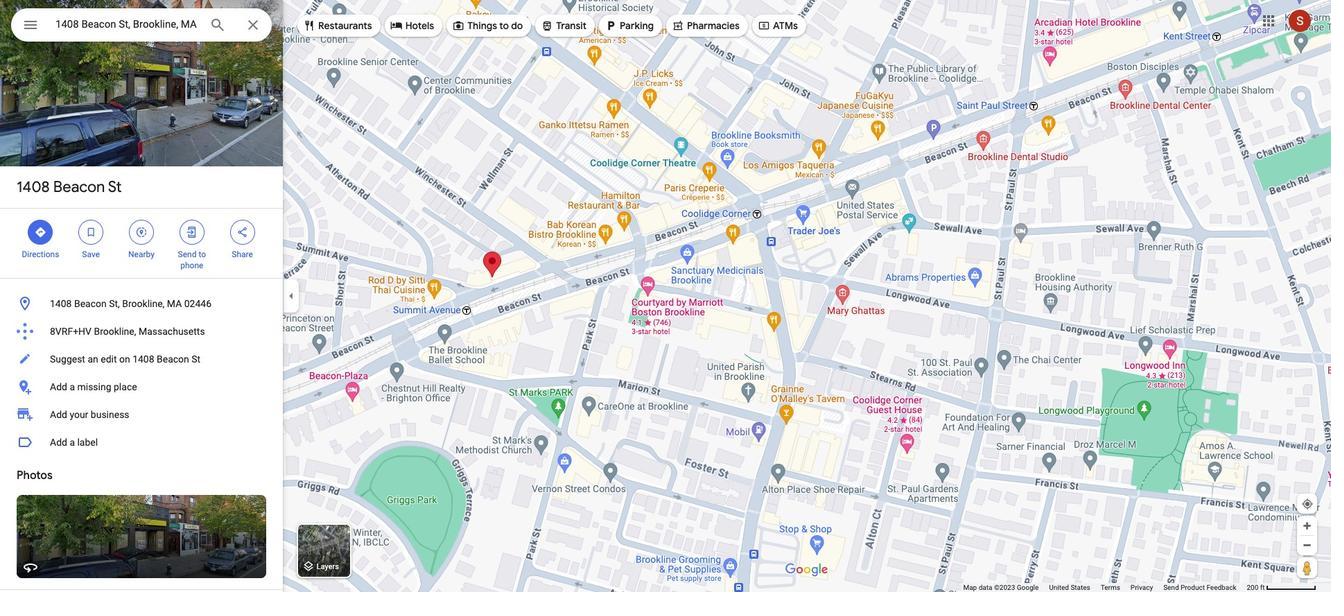 Task type: describe. For each thing, give the bounding box(es) containing it.

[[452, 18, 465, 33]]

send for send product feedback
[[1164, 584, 1179, 592]]

send to phone
[[178, 250, 206, 270]]

share
[[232, 250, 253, 259]]

missing
[[77, 381, 111, 393]]


[[541, 18, 554, 33]]

 parking
[[605, 18, 654, 33]]

feedback
[[1207, 584, 1237, 592]]

things
[[468, 19, 497, 32]]

transit
[[556, 19, 587, 32]]

beacon for st,
[[74, 298, 107, 309]]

layers
[[317, 563, 339, 572]]

0 vertical spatial st
[[108, 178, 122, 197]]

show your location image
[[1302, 498, 1314, 510]]

restaurants
[[318, 19, 372, 32]]

phone
[[180, 261, 203, 270]]

1408 Beacon St, Brookline, MA 02446 field
[[11, 8, 272, 42]]

brookline, inside button
[[94, 326, 136, 337]]

hotels
[[405, 19, 434, 32]]

map
[[964, 584, 977, 592]]

pharmacies
[[687, 19, 740, 32]]

photos
[[17, 469, 53, 483]]

add your business
[[50, 409, 129, 420]]

 things to do
[[452, 18, 523, 33]]

label
[[77, 437, 98, 448]]

 atms
[[758, 18, 798, 33]]

to inside  things to do
[[500, 19, 509, 32]]

parking
[[620, 19, 654, 32]]

add your business link
[[0, 401, 283, 429]]

an
[[88, 354, 98, 365]]


[[186, 225, 198, 240]]

 transit
[[541, 18, 587, 33]]

actions for 1408 beacon st region
[[0, 209, 283, 278]]

google account: sheryl atherton  
(sheryl.atherton@adept.ai) image
[[1289, 9, 1311, 32]]

directions
[[22, 250, 59, 259]]

beacon for st
[[53, 178, 105, 197]]

 restaurants
[[303, 18, 372, 33]]

edit
[[101, 354, 117, 365]]

save
[[82, 250, 100, 259]]

google maps element
[[0, 0, 1332, 592]]

ft
[[1261, 584, 1265, 592]]

add for add a label
[[50, 437, 67, 448]]

business
[[91, 409, 129, 420]]


[[758, 18, 770, 33]]

1408 for 1408 beacon st, brookline, ma 02446
[[50, 298, 72, 309]]

show street view coverage image
[[1298, 558, 1318, 578]]

 hotels
[[390, 18, 434, 33]]

massachusetts
[[139, 326, 205, 337]]


[[22, 15, 39, 35]]

atms
[[773, 19, 798, 32]]

zoom out image
[[1302, 540, 1313, 551]]

a for missing
[[70, 381, 75, 393]]

data
[[979, 584, 993, 592]]



Task type: locate. For each thing, give the bounding box(es) containing it.
0 horizontal spatial 1408
[[17, 178, 50, 197]]

ma
[[167, 298, 182, 309]]

send inside button
[[1164, 584, 1179, 592]]

privacy
[[1131, 584, 1153, 592]]

©2023
[[994, 584, 1016, 592]]

1 horizontal spatial 1408
[[50, 298, 72, 309]]

1408 beacon st main content
[[0, 0, 283, 592]]

02446
[[184, 298, 212, 309]]

do
[[511, 19, 523, 32]]

st up actions for 1408 beacon st "region"
[[108, 178, 122, 197]]


[[135, 225, 148, 240]]

1408 up 8vrf+hv
[[50, 298, 72, 309]]

2 vertical spatial 1408
[[133, 354, 154, 365]]

1 horizontal spatial to
[[500, 19, 509, 32]]

privacy button
[[1131, 583, 1153, 592]]

to
[[500, 19, 509, 32], [199, 250, 206, 259]]


[[390, 18, 403, 33]]

st inside the suggest an edit on 1408 beacon st button
[[192, 354, 201, 365]]

zoom in image
[[1302, 521, 1313, 531]]

brookline,
[[122, 298, 165, 309], [94, 326, 136, 337]]

2 a from the top
[[70, 437, 75, 448]]

a inside button
[[70, 381, 75, 393]]


[[605, 18, 617, 33]]

a for label
[[70, 437, 75, 448]]

footer inside google maps element
[[964, 583, 1247, 592]]

terms button
[[1101, 583, 1121, 592]]

8vrf+hv
[[50, 326, 92, 337]]

add for add a missing place
[[50, 381, 67, 393]]

beacon down massachusetts
[[157, 354, 189, 365]]

beacon up  at the top
[[53, 178, 105, 197]]

map data ©2023 google
[[964, 584, 1039, 592]]

8vrf+hv brookline, massachusetts button
[[0, 318, 283, 345]]

1 vertical spatial beacon
[[74, 298, 107, 309]]

place
[[114, 381, 137, 393]]

2 vertical spatial add
[[50, 437, 67, 448]]

united states button
[[1050, 583, 1091, 592]]

suggest an edit on 1408 beacon st button
[[0, 345, 283, 373]]

none field inside 1408 beacon st, brookline, ma 02446 field
[[55, 16, 198, 33]]

add a label
[[50, 437, 98, 448]]

0 vertical spatial brookline,
[[122, 298, 165, 309]]

200 ft button
[[1247, 584, 1317, 592]]

 search field
[[11, 8, 272, 44]]

brookline, down st,
[[94, 326, 136, 337]]

suggest an edit on 1408 beacon st
[[50, 354, 201, 365]]

send inside send to phone
[[178, 250, 197, 259]]

0 vertical spatial to
[[500, 19, 509, 32]]


[[236, 225, 249, 240]]

1 vertical spatial send
[[1164, 584, 1179, 592]]

1 add from the top
[[50, 381, 67, 393]]

footer
[[964, 583, 1247, 592]]

st down massachusetts
[[192, 354, 201, 365]]

send left product
[[1164, 584, 1179, 592]]

send
[[178, 250, 197, 259], [1164, 584, 1179, 592]]

2 add from the top
[[50, 409, 67, 420]]

a left missing
[[70, 381, 75, 393]]

brookline, inside button
[[122, 298, 165, 309]]

1408 beacon st, brookline, ma 02446 button
[[0, 290, 283, 318]]


[[672, 18, 684, 33]]

on
[[119, 354, 130, 365]]

product
[[1181, 584, 1205, 592]]

google
[[1017, 584, 1039, 592]]

a inside add a label button
[[70, 437, 75, 448]]

0 vertical spatial 1408
[[17, 178, 50, 197]]

1 vertical spatial brookline,
[[94, 326, 136, 337]]

add left your
[[50, 409, 67, 420]]

1 a from the top
[[70, 381, 75, 393]]

a left label
[[70, 437, 75, 448]]

collapse side panel image
[[284, 289, 299, 304]]

0 vertical spatial send
[[178, 250, 197, 259]]

beacon
[[53, 178, 105, 197], [74, 298, 107, 309], [157, 354, 189, 365]]

0 vertical spatial add
[[50, 381, 67, 393]]

0 horizontal spatial st
[[108, 178, 122, 197]]

add
[[50, 381, 67, 393], [50, 409, 67, 420], [50, 437, 67, 448]]

add inside add a label button
[[50, 437, 67, 448]]

1408 beacon st, brookline, ma 02446
[[50, 298, 212, 309]]

to up the phone
[[199, 250, 206, 259]]

0 vertical spatial a
[[70, 381, 75, 393]]

a
[[70, 381, 75, 393], [70, 437, 75, 448]]

add a label button
[[0, 429, 283, 456]]

states
[[1071, 584, 1091, 592]]

1408
[[17, 178, 50, 197], [50, 298, 72, 309], [133, 354, 154, 365]]

add inside add your business link
[[50, 409, 67, 420]]

0 horizontal spatial to
[[199, 250, 206, 259]]

send product feedback
[[1164, 584, 1237, 592]]

1 vertical spatial to
[[199, 250, 206, 259]]

united states
[[1050, 584, 1091, 592]]

1 horizontal spatial st
[[192, 354, 201, 365]]

 button
[[11, 8, 50, 44]]

united
[[1050, 584, 1069, 592]]


[[34, 225, 47, 240]]

200 ft
[[1247, 584, 1265, 592]]

2 vertical spatial beacon
[[157, 354, 189, 365]]

your
[[70, 409, 88, 420]]

 pharmacies
[[672, 18, 740, 33]]

st,
[[109, 298, 120, 309]]

add a missing place button
[[0, 373, 283, 401]]

1408 up the 
[[17, 178, 50, 197]]

1 vertical spatial 1408
[[50, 298, 72, 309]]

0 horizontal spatial send
[[178, 250, 197, 259]]


[[85, 225, 97, 240]]

send product feedback button
[[1164, 583, 1237, 592]]

1 vertical spatial add
[[50, 409, 67, 420]]

2 horizontal spatial 1408
[[133, 354, 154, 365]]

3 add from the top
[[50, 437, 67, 448]]

add a missing place
[[50, 381, 137, 393]]

st
[[108, 178, 122, 197], [192, 354, 201, 365]]

send for send to phone
[[178, 250, 197, 259]]

send up the phone
[[178, 250, 197, 259]]

suggest
[[50, 354, 85, 365]]

footer containing map data ©2023 google
[[964, 583, 1247, 592]]

1 horizontal spatial send
[[1164, 584, 1179, 592]]

0 vertical spatial beacon
[[53, 178, 105, 197]]

add down suggest
[[50, 381, 67, 393]]

1 vertical spatial st
[[192, 354, 201, 365]]

1408 right on at the bottom of page
[[133, 354, 154, 365]]

1408 for 1408 beacon st
[[17, 178, 50, 197]]

to inside send to phone
[[199, 250, 206, 259]]


[[303, 18, 316, 33]]

add left label
[[50, 437, 67, 448]]

1 vertical spatial a
[[70, 437, 75, 448]]

None field
[[55, 16, 198, 33]]

add for add your business
[[50, 409, 67, 420]]

brookline, up 8vrf+hv brookline, massachusetts button
[[122, 298, 165, 309]]

nearby
[[128, 250, 155, 259]]

8vrf+hv brookline, massachusetts
[[50, 326, 205, 337]]

terms
[[1101, 584, 1121, 592]]

beacon left st,
[[74, 298, 107, 309]]

1408 beacon st
[[17, 178, 122, 197]]

200
[[1247, 584, 1259, 592]]

add inside button
[[50, 381, 67, 393]]

to left do
[[500, 19, 509, 32]]



Task type: vqa. For each thing, say whether or not it's contained in the screenshot.
San Luis Obispo's the San
no



